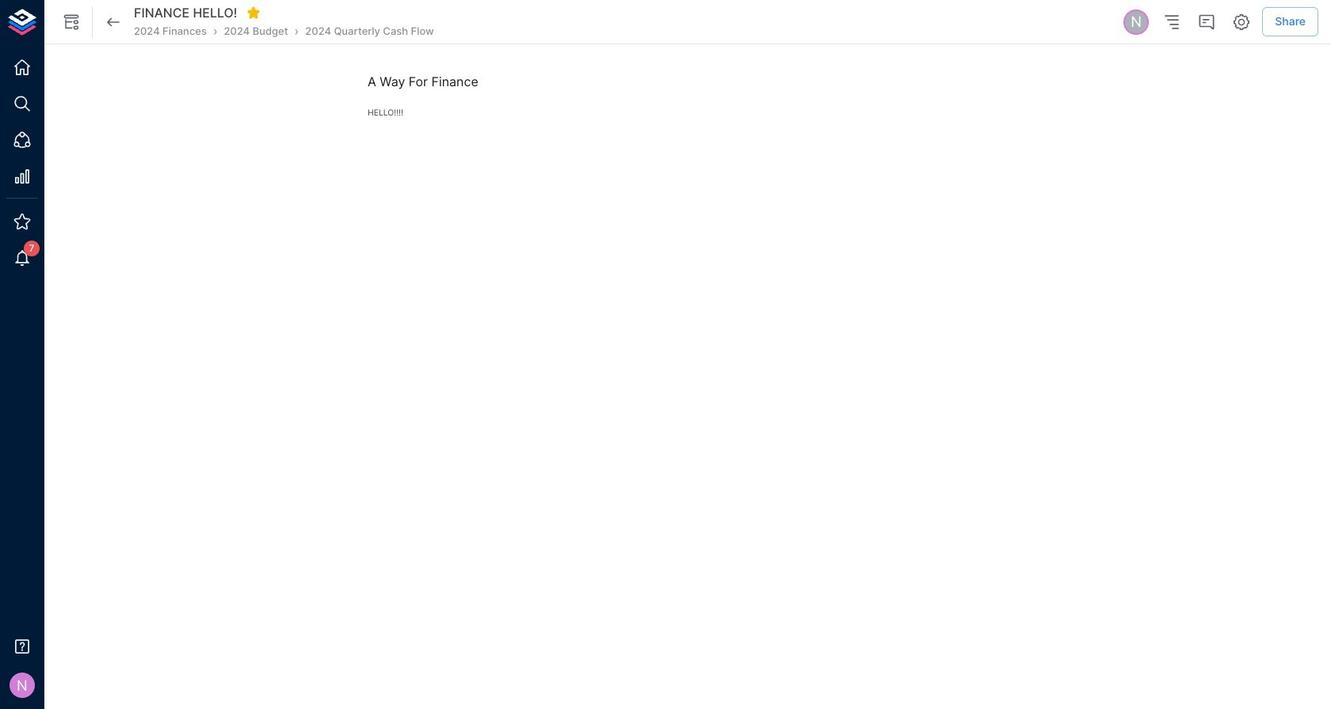 Task type: locate. For each thing, give the bounding box(es) containing it.
settings image
[[1232, 12, 1251, 31]]

remove favorite image
[[246, 6, 260, 20]]

comments image
[[1197, 12, 1216, 31]]

show wiki image
[[62, 12, 81, 31]]



Task type: vqa. For each thing, say whether or not it's contained in the screenshot.
Remove Bookmark image
no



Task type: describe. For each thing, give the bounding box(es) containing it.
table of contents image
[[1163, 12, 1182, 31]]

go back image
[[104, 12, 123, 31]]



